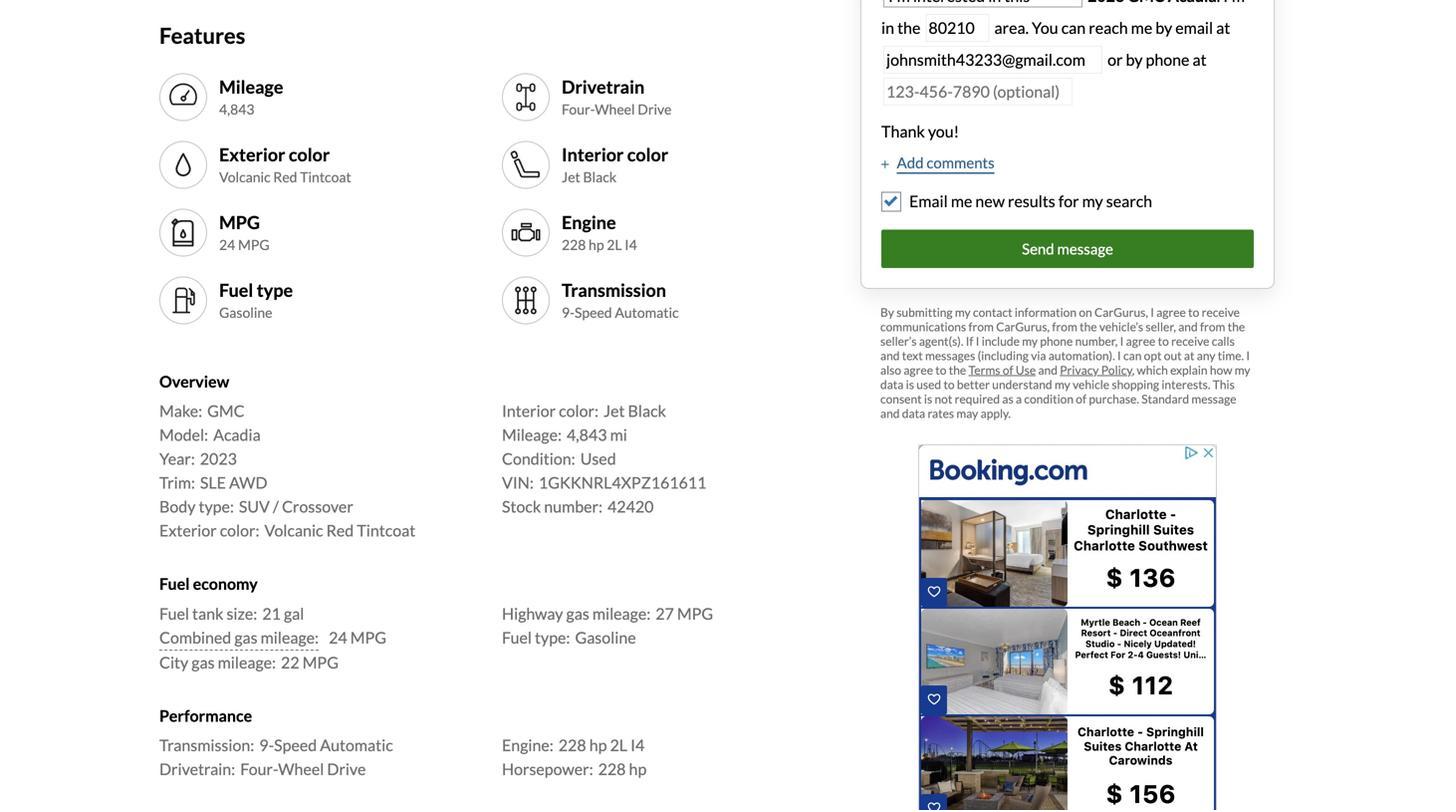 Task type: vqa. For each thing, say whether or not it's contained in the screenshot.


Task type: describe. For each thing, give the bounding box(es) containing it.
i right vehicle's
[[1151, 305, 1155, 319]]

terms of use and privacy policy
[[969, 363, 1133, 377]]

combined
[[159, 628, 231, 647]]

volcanic inside exterior color volcanic red tintcoat
[[219, 169, 271, 185]]

agent(s).
[[920, 334, 964, 348]]

mpg 24 mpg
[[219, 211, 270, 253]]

wheel inside drivetrain four-wheel drive
[[595, 101, 635, 118]]

my right 'how'
[[1235, 363, 1251, 377]]

to right seller,
[[1189, 305, 1200, 319]]

Email address email field
[[884, 46, 1103, 74]]

1 from from the left
[[969, 319, 994, 334]]

gas inside highway gas mileage: 27 mpg fuel type: gasoline
[[566, 604, 590, 623]]

engine image
[[510, 217, 542, 249]]

mpg image
[[167, 217, 199, 249]]

0 vertical spatial data
[[881, 377, 904, 392]]

1 horizontal spatial me
[[1132, 18, 1153, 37]]

send
[[1022, 239, 1055, 257]]

area.
[[995, 18, 1029, 37]]

engine:
[[502, 735, 554, 755]]

message inside , which explain how my data is used to better understand my vehicle shopping interests. this consent is not required as a condition of purchase. standard message and data rates may apply.
[[1192, 392, 1237, 406]]

fuel inside highway gas mileage: 27 mpg fuel type: gasoline
[[502, 628, 532, 647]]

fuel economy
[[159, 574, 258, 594]]

Phone (optional) telephone field
[[884, 78, 1073, 106]]

42420
[[608, 497, 654, 516]]

include
[[982, 334, 1020, 348]]

1 horizontal spatial is
[[925, 392, 933, 406]]

mpg inside highway gas mileage: 27 mpg fuel type: gasoline
[[677, 604, 714, 623]]

i left ","
[[1118, 348, 1122, 363]]

to up which
[[1158, 334, 1170, 348]]

which
[[1137, 363, 1169, 377]]

color: inside 'make: gmc model: acadia year: 2023 trim: sle awd body type: suv / crossover exterior color: volcanic red tintcoat'
[[220, 521, 260, 540]]

condition
[[1025, 392, 1074, 406]]

9- for transmission
[[562, 304, 575, 321]]

results
[[1008, 192, 1056, 211]]

i'm
[[1224, 0, 1246, 5]]

email me new results for my search
[[910, 192, 1153, 211]]

fuel for economy
[[159, 574, 190, 594]]

of inside , which explain how my data is used to better understand my vehicle shopping interests. this consent is not required as a condition of purchase. standard message and data rates may apply.
[[1076, 392, 1087, 406]]

vin:
[[502, 473, 534, 492]]

you
[[1032, 18, 1059, 37]]

purchase.
[[1089, 392, 1140, 406]]

suv
[[239, 497, 270, 516]]

stock
[[502, 497, 541, 516]]

crossover
[[282, 497, 353, 516]]

1 vertical spatial by
[[1126, 50, 1143, 69]]

or
[[1108, 50, 1123, 69]]

i right time.
[[1247, 348, 1251, 363]]

interior for color:
[[502, 401, 556, 421]]

1 vertical spatial data
[[903, 406, 926, 421]]

red inside exterior color volcanic red tintcoat
[[273, 169, 297, 185]]

model:
[[159, 425, 208, 445]]

required
[[955, 392, 1000, 406]]

privacy policy link
[[1060, 363, 1133, 377]]

exterior inside exterior color volcanic red tintcoat
[[219, 143, 285, 165]]

vehicle
[[1073, 377, 1110, 392]]

my right for
[[1083, 192, 1104, 211]]

understand
[[993, 377, 1053, 392]]

seller's
[[881, 334, 917, 348]]

horsepower:
[[502, 759, 593, 779]]

overview
[[159, 372, 229, 391]]

privacy
[[1060, 363, 1099, 377]]

also
[[881, 363, 902, 377]]

standard
[[1142, 392, 1190, 406]]

can inside by submitting my contact information on cargurus, i agree to receive communications from cargurus, from the vehicle's seller, and from the seller's agent(s). if i include my phone number, i agree to receive calls and text messages (including via automation). i can opt out at any time. i also agree to the
[[1124, 348, 1142, 363]]

type
[[257, 279, 293, 301]]

. i'm in the
[[882, 0, 1246, 37]]

year:
[[159, 449, 195, 469]]

gasoline inside fuel type gasoline
[[219, 304, 273, 321]]

0 vertical spatial can
[[1062, 18, 1086, 37]]

1 vertical spatial agree
[[1127, 334, 1156, 348]]

,
[[1133, 363, 1135, 377]]

color for interior color
[[628, 143, 669, 165]]

4,843 inside interior color: jet black mileage: 4,843 mi condition: used vin: 1gkknrl4xpz161611 stock number: 42420
[[567, 425, 607, 445]]

2 from from the left
[[1053, 319, 1078, 334]]

the inside . i'm in the
[[898, 18, 921, 37]]

gasoline inside highway gas mileage: 27 mpg fuel type: gasoline
[[575, 628, 636, 647]]

Zip code field
[[926, 14, 990, 42]]

time.
[[1218, 348, 1245, 363]]

highway
[[502, 604, 563, 623]]

drivetrain:
[[159, 759, 235, 779]]

i right the number,
[[1121, 334, 1124, 348]]

you!
[[928, 121, 960, 141]]

to down agent(s).
[[936, 363, 947, 377]]

0 vertical spatial of
[[1003, 363, 1014, 377]]

engine 228 hp 2l i4
[[562, 211, 637, 253]]

2 vertical spatial agree
[[904, 363, 934, 377]]

24 inside mpg 24 mpg
[[219, 236, 235, 253]]

2 horizontal spatial agree
[[1157, 305, 1187, 319]]

any
[[1197, 348, 1216, 363]]

new
[[976, 192, 1005, 211]]

engine: 228 hp 2l i4 horsepower: 228 hp
[[502, 735, 647, 779]]

message inside button
[[1058, 239, 1114, 257]]

by submitting my contact information on cargurus, i agree to receive communications from cargurus, from the vehicle's seller, and from the seller's agent(s). if i include my phone number, i agree to receive calls and text messages (including via automation). i can opt out at any time. i also agree to the
[[881, 305, 1251, 377]]

if
[[966, 334, 974, 348]]

may
[[957, 406, 979, 421]]

interior color jet black
[[562, 143, 669, 185]]

economy
[[193, 574, 258, 594]]

mileage:
[[502, 425, 562, 445]]

add comments
[[897, 153, 995, 171]]

tank
[[192, 604, 224, 623]]

2 vertical spatial hp
[[629, 759, 647, 779]]

body
[[159, 497, 196, 516]]

my right include
[[1023, 334, 1038, 348]]

automatic for transmission
[[615, 304, 679, 321]]

four- inside drivetrain four-wheel drive
[[562, 101, 595, 118]]

automatic for transmission:
[[320, 735, 393, 755]]

submitting
[[897, 305, 953, 319]]

hp for engine:
[[590, 735, 607, 755]]

text
[[903, 348, 923, 363]]

0 horizontal spatial cargurus,
[[997, 319, 1050, 334]]

0 vertical spatial at
[[1217, 18, 1231, 37]]

advertisement region
[[919, 444, 1218, 810]]

interior color image
[[510, 149, 542, 181]]

0 vertical spatial receive
[[1202, 305, 1241, 319]]

city
[[159, 653, 189, 672]]

the up time.
[[1228, 319, 1246, 334]]

rates
[[928, 406, 955, 421]]

i4 for engine
[[625, 236, 637, 253]]

make:
[[159, 401, 202, 421]]

plus image
[[882, 160, 889, 169]]

0 vertical spatial by
[[1156, 18, 1173, 37]]

contact
[[973, 305, 1013, 319]]

4,843 inside mileage 4,843
[[219, 101, 255, 118]]

hp for engine
[[589, 236, 604, 253]]

how
[[1211, 363, 1233, 377]]

1gkknrl4xpz161611
[[539, 473, 707, 492]]

comments
[[927, 153, 995, 171]]

mileage: inside highway gas mileage: 27 mpg fuel type: gasoline
[[593, 604, 651, 623]]

1 vertical spatial at
[[1193, 50, 1207, 69]]

interests.
[[1162, 377, 1211, 392]]

out
[[1165, 348, 1182, 363]]

exterior color volcanic red tintcoat
[[219, 143, 351, 185]]

2 vertical spatial mileage:
[[218, 653, 276, 672]]

not
[[935, 392, 953, 406]]

volcanic inside 'make: gmc model: acadia year: 2023 trim: sle awd body type: suv / crossover exterior color: volcanic red tintcoat'
[[265, 521, 323, 540]]

drivetrain four-wheel drive
[[562, 76, 672, 118]]

the up automation).
[[1080, 319, 1098, 334]]

shopping
[[1112, 377, 1160, 392]]

fuel type gasoline
[[219, 279, 293, 321]]

my left vehicle
[[1055, 377, 1071, 392]]

awd
[[229, 473, 268, 492]]

thank
[[882, 121, 925, 141]]

highway gas mileage: 27 mpg fuel type: gasoline
[[502, 604, 714, 647]]

black for color:
[[628, 401, 667, 421]]

, which explain how my data is used to better understand my vehicle shopping interests. this consent is not required as a condition of purchase. standard message and data rates may apply.
[[881, 363, 1251, 421]]

used
[[581, 449, 616, 469]]



Task type: locate. For each thing, give the bounding box(es) containing it.
red down mileage 4,843 in the left top of the page
[[273, 169, 297, 185]]

email
[[1176, 18, 1214, 37]]

fuel left economy
[[159, 574, 190, 594]]

gas down combined
[[192, 653, 215, 672]]

0 horizontal spatial color
[[289, 143, 330, 165]]

1 horizontal spatial wheel
[[595, 101, 635, 118]]

number,
[[1076, 334, 1118, 348]]

color inside interior color jet black
[[628, 143, 669, 165]]

1 horizontal spatial cargurus,
[[1095, 305, 1149, 319]]

0 horizontal spatial 9-
[[259, 735, 274, 755]]

tintcoat inside 'make: gmc model: acadia year: 2023 trim: sle awd body type: suv / crossover exterior color: volcanic red tintcoat'
[[357, 521, 416, 540]]

1 horizontal spatial black
[[628, 401, 667, 421]]

four- inside transmission: 9-speed automatic drivetrain: four-wheel drive
[[240, 759, 278, 779]]

0 horizontal spatial gasoline
[[219, 304, 273, 321]]

fuel down highway
[[502, 628, 532, 647]]

opt
[[1145, 348, 1162, 363]]

0 horizontal spatial can
[[1062, 18, 1086, 37]]

make: gmc model: acadia year: 2023 trim: sle awd body type: suv / crossover exterior color: volcanic red tintcoat
[[159, 401, 416, 540]]

1 horizontal spatial message
[[1192, 392, 1237, 406]]

1 vertical spatial 4,843
[[567, 425, 607, 445]]

fuel inside fuel tank size: 21 gal combined gas mileage: 24 mpg city gas mileage: 22 mpg
[[159, 604, 189, 623]]

0 vertical spatial speed
[[575, 304, 612, 321]]

0 horizontal spatial agree
[[904, 363, 934, 377]]

color: down suv
[[220, 521, 260, 540]]

0 horizontal spatial phone
[[1041, 334, 1073, 348]]

black up 'engine'
[[583, 169, 617, 185]]

black inside interior color: jet black mileage: 4,843 mi condition: used vin: 1gkknrl4xpz161611 stock number: 42420
[[628, 401, 667, 421]]

0 horizontal spatial me
[[951, 192, 973, 211]]

can
[[1062, 18, 1086, 37], [1124, 348, 1142, 363]]

speed for transmission
[[575, 304, 612, 321]]

type: down sle
[[199, 497, 234, 516]]

type: down highway
[[535, 628, 570, 647]]

drivetrain
[[562, 76, 645, 98]]

1 vertical spatial wheel
[[278, 759, 324, 779]]

color
[[289, 143, 330, 165], [628, 143, 669, 165]]

2l right engine: at bottom left
[[610, 735, 628, 755]]

me right the reach at the right top of page
[[1132, 18, 1153, 37]]

is left used
[[906, 377, 915, 392]]

mi
[[610, 425, 628, 445]]

this
[[1213, 377, 1235, 392]]

i4 inside engine 228 hp 2l i4
[[625, 236, 637, 253]]

0 horizontal spatial is
[[906, 377, 915, 392]]

24 inside fuel tank size: 21 gal combined gas mileage: 24 mpg city gas mileage: 22 mpg
[[329, 628, 347, 647]]

four- down transmission:
[[240, 759, 278, 779]]

0 vertical spatial gas
[[566, 604, 590, 623]]

1 vertical spatial gas
[[235, 628, 258, 647]]

at right out
[[1185, 348, 1195, 363]]

tintcoat inside exterior color volcanic red tintcoat
[[300, 169, 351, 185]]

1 horizontal spatial automatic
[[615, 304, 679, 321]]

0 vertical spatial drive
[[638, 101, 672, 118]]

fuel type image
[[167, 284, 199, 316]]

black up 1gkknrl4xpz161611
[[628, 401, 667, 421]]

0 horizontal spatial of
[[1003, 363, 1014, 377]]

of left use
[[1003, 363, 1014, 377]]

to inside , which explain how my data is used to better understand my vehicle shopping interests. this consent is not required as a condition of purchase. standard message and data rates may apply.
[[944, 377, 955, 392]]

drive inside drivetrain four-wheel drive
[[638, 101, 672, 118]]

transmission 9-speed automatic
[[562, 279, 679, 321]]

0 vertical spatial black
[[583, 169, 617, 185]]

exterior inside 'make: gmc model: acadia year: 2023 trim: sle awd body type: suv / crossover exterior color: volcanic red tintcoat'
[[159, 521, 217, 540]]

0 vertical spatial phone
[[1146, 50, 1190, 69]]

wheel
[[595, 101, 635, 118], [278, 759, 324, 779]]

at down .
[[1217, 18, 1231, 37]]

color for exterior color
[[289, 143, 330, 165]]

from left on
[[1053, 319, 1078, 334]]

1 vertical spatial 9-
[[259, 735, 274, 755]]

2 vertical spatial gas
[[192, 653, 215, 672]]

228 up the horsepower:
[[559, 735, 587, 755]]

is left not
[[925, 392, 933, 406]]

0 horizontal spatial gas
[[192, 653, 215, 672]]

speed inside transmission: 9-speed automatic drivetrain: four-wheel drive
[[274, 735, 317, 755]]

phone up terms of use and privacy policy
[[1041, 334, 1073, 348]]

in
[[882, 18, 895, 37]]

1 vertical spatial exterior
[[159, 521, 217, 540]]

0 horizontal spatial black
[[583, 169, 617, 185]]

interior down drivetrain four-wheel drive on the top left of the page
[[562, 143, 624, 165]]

1 horizontal spatial gas
[[235, 628, 258, 647]]

use
[[1016, 363, 1036, 377]]

1 horizontal spatial 9-
[[562, 304, 575, 321]]

2l for engine:
[[610, 735, 628, 755]]

the left the terms
[[949, 363, 967, 377]]

add
[[897, 153, 924, 171]]

0 vertical spatial i4
[[625, 236, 637, 253]]

0 vertical spatial interior
[[562, 143, 624, 165]]

4,843 up used
[[567, 425, 607, 445]]

automation).
[[1049, 348, 1116, 363]]

228 right the horsepower:
[[598, 759, 626, 779]]

1 horizontal spatial gasoline
[[575, 628, 636, 647]]

2l down 'engine'
[[607, 236, 622, 253]]

1 color from the left
[[289, 143, 330, 165]]

phone inside by submitting my contact information on cargurus, i agree to receive communications from cargurus, from the vehicle's seller, and from the seller's agent(s). if i include my phone number, i agree to receive calls and text messages (including via automation). i can opt out at any time. i also agree to the
[[1041, 334, 1073, 348]]

transmission: 9-speed automatic drivetrain: four-wheel drive
[[159, 735, 393, 779]]

1 horizontal spatial from
[[1053, 319, 1078, 334]]

gas right highway
[[566, 604, 590, 623]]

transmission
[[562, 279, 667, 301]]

black inside interior color jet black
[[583, 169, 617, 185]]

via
[[1031, 348, 1047, 363]]

1 horizontal spatial color
[[628, 143, 669, 165]]

9- inside transmission: 9-speed automatic drivetrain: four-wheel drive
[[259, 735, 274, 755]]

message right send
[[1058, 239, 1114, 257]]

0 vertical spatial 228
[[562, 236, 586, 253]]

1 horizontal spatial interior
[[562, 143, 624, 165]]

2 vertical spatial at
[[1185, 348, 1195, 363]]

automatic inside transmission 9-speed automatic
[[615, 304, 679, 321]]

the
[[898, 18, 921, 37], [1080, 319, 1098, 334], [1228, 319, 1246, 334], [949, 363, 967, 377]]

seller,
[[1146, 319, 1177, 334]]

of down privacy
[[1076, 392, 1087, 406]]

22
[[281, 653, 300, 672]]

can right you
[[1062, 18, 1086, 37]]

or by phone at
[[1108, 50, 1207, 69]]

fuel for tank
[[159, 604, 189, 623]]

add comments button
[[882, 151, 995, 174]]

drive
[[638, 101, 672, 118], [327, 759, 366, 779]]

4,843 down mileage
[[219, 101, 255, 118]]

communications
[[881, 319, 967, 334]]

1 vertical spatial phone
[[1041, 334, 1073, 348]]

mileage: left 27
[[593, 604, 651, 623]]

i4 inside the engine: 228 hp 2l i4 horsepower: 228 hp
[[631, 735, 645, 755]]

0 vertical spatial four-
[[562, 101, 595, 118]]

2 horizontal spatial from
[[1201, 319, 1226, 334]]

and right use
[[1039, 363, 1058, 377]]

hp up the horsepower:
[[590, 735, 607, 755]]

jet inside interior color: jet black mileage: 4,843 mi condition: used vin: 1gkknrl4xpz161611 stock number: 42420
[[604, 401, 625, 421]]

hp inside engine 228 hp 2l i4
[[589, 236, 604, 253]]

gmc
[[207, 401, 245, 421]]

2 vertical spatial 228
[[598, 759, 626, 779]]

9- right transmission 'icon'
[[562, 304, 575, 321]]

size:
[[227, 604, 257, 623]]

1 horizontal spatial speed
[[575, 304, 612, 321]]

to right used
[[944, 377, 955, 392]]

1 vertical spatial volcanic
[[265, 521, 323, 540]]

hp
[[589, 236, 604, 253], [590, 735, 607, 755], [629, 759, 647, 779]]

gas down size:
[[235, 628, 258, 647]]

9- inside transmission 9-speed automatic
[[562, 304, 575, 321]]

gas
[[566, 604, 590, 623], [235, 628, 258, 647], [192, 653, 215, 672]]

interior
[[562, 143, 624, 165], [502, 401, 556, 421]]

2l inside the engine: 228 hp 2l i4 horsepower: 228 hp
[[610, 735, 628, 755]]

1 vertical spatial hp
[[590, 735, 607, 755]]

9- right transmission:
[[259, 735, 274, 755]]

0 vertical spatial red
[[273, 169, 297, 185]]

from up the (including
[[969, 319, 994, 334]]

transmission image
[[510, 284, 542, 316]]

color: up used
[[559, 401, 599, 421]]

engine
[[562, 211, 616, 233]]

black for color
[[583, 169, 617, 185]]

at down email
[[1193, 50, 1207, 69]]

jet for color
[[562, 169, 581, 185]]

send message button
[[882, 230, 1254, 268]]

volcanic down /
[[265, 521, 323, 540]]

1 vertical spatial me
[[951, 192, 973, 211]]

0 horizontal spatial four-
[[240, 759, 278, 779]]

and right seller,
[[1179, 319, 1198, 334]]

1 vertical spatial gasoline
[[575, 628, 636, 647]]

fuel up combined
[[159, 604, 189, 623]]

exterior down mileage 4,843 in the left top of the page
[[219, 143, 285, 165]]

gasoline
[[219, 304, 273, 321], [575, 628, 636, 647]]

interior inside interior color: jet black mileage: 4,843 mi condition: used vin: 1gkknrl4xpz161611 stock number: 42420
[[502, 401, 556, 421]]

1 vertical spatial four-
[[240, 759, 278, 779]]

speed inside transmission 9-speed automatic
[[575, 304, 612, 321]]

0 vertical spatial jet
[[562, 169, 581, 185]]

type: inside highway gas mileage: 27 mpg fuel type: gasoline
[[535, 628, 570, 647]]

2l inside engine 228 hp 2l i4
[[607, 236, 622, 253]]

interior for color
[[562, 143, 624, 165]]

information
[[1015, 305, 1077, 319]]

mileage: down gal
[[261, 628, 319, 647]]

0 horizontal spatial automatic
[[320, 735, 393, 755]]

1 vertical spatial 228
[[559, 735, 587, 755]]

0 horizontal spatial color:
[[220, 521, 260, 540]]

exterior color image
[[167, 149, 199, 181]]

9-
[[562, 304, 575, 321], [259, 735, 274, 755]]

1 vertical spatial speed
[[274, 735, 317, 755]]

1 horizontal spatial four-
[[562, 101, 595, 118]]

228 for engine
[[562, 236, 586, 253]]

2 horizontal spatial gas
[[566, 604, 590, 623]]

automatic inside transmission: 9-speed automatic drivetrain: four-wheel drive
[[320, 735, 393, 755]]

0 horizontal spatial type:
[[199, 497, 234, 516]]

1 vertical spatial 24
[[329, 628, 347, 647]]

receive up calls
[[1202, 305, 1241, 319]]

reach
[[1089, 18, 1129, 37]]

jet inside interior color jet black
[[562, 169, 581, 185]]

and inside , which explain how my data is used to better understand my vehicle shopping interests. this consent is not required as a condition of purchase. standard message and data rates may apply.
[[881, 406, 900, 421]]

the right 'in' at the right of the page
[[898, 18, 921, 37]]

area. you can reach me by email at
[[992, 18, 1231, 37]]

sle
[[200, 473, 226, 492]]

hp right the horsepower:
[[629, 759, 647, 779]]

0 horizontal spatial drive
[[327, 759, 366, 779]]

data left rates
[[903, 406, 926, 421]]

drivetrain image
[[510, 81, 542, 113]]

0 vertical spatial agree
[[1157, 305, 1187, 319]]

0 vertical spatial 9-
[[562, 304, 575, 321]]

type: inside 'make: gmc model: acadia year: 2023 trim: sle awd body type: suv / crossover exterior color: volcanic red tintcoat'
[[199, 497, 234, 516]]

explain
[[1171, 363, 1208, 377]]

and down 'also'
[[881, 406, 900, 421]]

mileage
[[219, 76, 283, 98]]

0 vertical spatial automatic
[[615, 304, 679, 321]]

0 vertical spatial color:
[[559, 401, 599, 421]]

1 vertical spatial can
[[1124, 348, 1142, 363]]

228 down 'engine'
[[562, 236, 586, 253]]

228 inside engine 228 hp 2l i4
[[562, 236, 586, 253]]

red down crossover
[[326, 521, 354, 540]]

from up any
[[1201, 319, 1226, 334]]

1 horizontal spatial color:
[[559, 401, 599, 421]]

9- for transmission:
[[259, 735, 274, 755]]

mileage 4,843
[[219, 76, 283, 118]]

fuel
[[219, 279, 253, 301], [159, 574, 190, 594], [159, 604, 189, 623], [502, 628, 532, 647]]

color inside exterior color volcanic red tintcoat
[[289, 143, 330, 165]]

drive inside transmission: 9-speed automatic drivetrain: four-wheel drive
[[327, 759, 366, 779]]

speed down transmission
[[575, 304, 612, 321]]

0 vertical spatial message
[[1058, 239, 1114, 257]]

1 vertical spatial i4
[[631, 735, 645, 755]]

by
[[881, 305, 895, 319]]

exterior down body
[[159, 521, 217, 540]]

228 for engine:
[[559, 735, 587, 755]]

1 horizontal spatial of
[[1076, 392, 1087, 406]]

me left the new
[[951, 192, 973, 211]]

0 vertical spatial hp
[[589, 236, 604, 253]]

1 horizontal spatial phone
[[1146, 50, 1190, 69]]

1 horizontal spatial jet
[[604, 401, 625, 421]]

red inside 'make: gmc model: acadia year: 2023 trim: sle awd body type: suv / crossover exterior color: volcanic red tintcoat'
[[326, 521, 354, 540]]

1 vertical spatial receive
[[1172, 334, 1210, 348]]

cargurus, right on
[[1095, 305, 1149, 319]]

can left the opt
[[1124, 348, 1142, 363]]

0 horizontal spatial wheel
[[278, 759, 324, 779]]

0 horizontal spatial from
[[969, 319, 994, 334]]

jet up mi
[[604, 401, 625, 421]]

agree
[[1157, 305, 1187, 319], [1127, 334, 1156, 348], [904, 363, 934, 377]]

of
[[1003, 363, 1014, 377], [1076, 392, 1087, 406]]

trim:
[[159, 473, 195, 492]]

3 from from the left
[[1201, 319, 1226, 334]]

number:
[[544, 497, 603, 516]]

four- down drivetrain
[[562, 101, 595, 118]]

0 vertical spatial volcanic
[[219, 169, 271, 185]]

1 vertical spatial 2l
[[610, 735, 628, 755]]

1 horizontal spatial 4,843
[[567, 425, 607, 445]]

1 horizontal spatial exterior
[[219, 143, 285, 165]]

and left text
[[881, 348, 900, 363]]

exterior
[[219, 143, 285, 165], [159, 521, 217, 540]]

2 color from the left
[[628, 143, 669, 165]]

1 vertical spatial interior
[[502, 401, 556, 421]]

four-
[[562, 101, 595, 118], [240, 759, 278, 779]]

0 horizontal spatial jet
[[562, 169, 581, 185]]

1 horizontal spatial can
[[1124, 348, 1142, 363]]

volcanic
[[219, 169, 271, 185], [265, 521, 323, 540]]

1 vertical spatial tintcoat
[[357, 521, 416, 540]]

4,843
[[219, 101, 255, 118], [567, 425, 607, 445]]

data
[[881, 377, 904, 392], [903, 406, 926, 421]]

jet right the interior color image
[[562, 169, 581, 185]]

1 vertical spatial mileage:
[[261, 628, 319, 647]]

agree up out
[[1157, 305, 1187, 319]]

features
[[159, 22, 245, 48]]

0 horizontal spatial 4,843
[[219, 101, 255, 118]]

at inside by submitting my contact information on cargurus, i agree to receive communications from cargurus, from the vehicle's seller, and from the seller's agent(s). if i include my phone number, i agree to receive calls and text messages (including via automation). i can opt out at any time. i also agree to the
[[1185, 348, 1195, 363]]

calls
[[1212, 334, 1235, 348]]

acadia
[[213, 425, 261, 445]]

0 horizontal spatial exterior
[[159, 521, 217, 540]]

speed down 22
[[274, 735, 317, 755]]

cargurus, up via
[[997, 319, 1050, 334]]

speed for transmission:
[[274, 735, 317, 755]]

mileage image
[[167, 81, 199, 113]]

2l for engine
[[607, 236, 622, 253]]

1 vertical spatial red
[[326, 521, 354, 540]]

1 vertical spatial jet
[[604, 401, 625, 421]]

0 vertical spatial wheel
[[595, 101, 635, 118]]

phone down email
[[1146, 50, 1190, 69]]

i right the "if"
[[976, 334, 980, 348]]

my up the "if"
[[955, 305, 971, 319]]

interior up mileage:
[[502, 401, 556, 421]]

jet for color:
[[604, 401, 625, 421]]

0 horizontal spatial by
[[1126, 50, 1143, 69]]

and
[[1179, 319, 1198, 334], [881, 348, 900, 363], [1039, 363, 1058, 377], [881, 406, 900, 421]]

hp down 'engine'
[[589, 236, 604, 253]]

21
[[262, 604, 281, 623]]

mileage: left 22
[[218, 653, 276, 672]]

receive up the explain
[[1172, 334, 1210, 348]]

i4 for engine:
[[631, 735, 645, 755]]

0 horizontal spatial tintcoat
[[300, 169, 351, 185]]

i4
[[625, 236, 637, 253], [631, 735, 645, 755]]

fuel for type
[[219, 279, 253, 301]]

transmission:
[[159, 735, 254, 755]]

policy
[[1102, 363, 1133, 377]]

1 vertical spatial black
[[628, 401, 667, 421]]

as
[[1003, 392, 1014, 406]]

for
[[1059, 192, 1080, 211]]

volcanic up mpg 24 mpg
[[219, 169, 271, 185]]

mpg
[[219, 211, 260, 233], [238, 236, 270, 253], [677, 604, 714, 623], [350, 628, 387, 647], [303, 653, 339, 672]]

terms of use link
[[969, 363, 1036, 377]]

thank you!
[[882, 121, 960, 141]]

fuel left type
[[219, 279, 253, 301]]

message down 'how'
[[1192, 392, 1237, 406]]

agree right 'also'
[[904, 363, 934, 377]]

color: inside interior color: jet black mileage: 4,843 mi condition: used vin: 1gkknrl4xpz161611 stock number: 42420
[[559, 401, 599, 421]]

by right or
[[1126, 50, 1143, 69]]

agree up ","
[[1127, 334, 1156, 348]]

1 vertical spatial automatic
[[320, 735, 393, 755]]

data down text
[[881, 377, 904, 392]]

wheel inside transmission: 9-speed automatic drivetrain: four-wheel drive
[[278, 759, 324, 779]]

interior inside interior color jet black
[[562, 143, 624, 165]]

0 horizontal spatial interior
[[502, 401, 556, 421]]

by left email
[[1156, 18, 1173, 37]]

fuel inside fuel type gasoline
[[219, 279, 253, 301]]

1 horizontal spatial drive
[[638, 101, 672, 118]]



